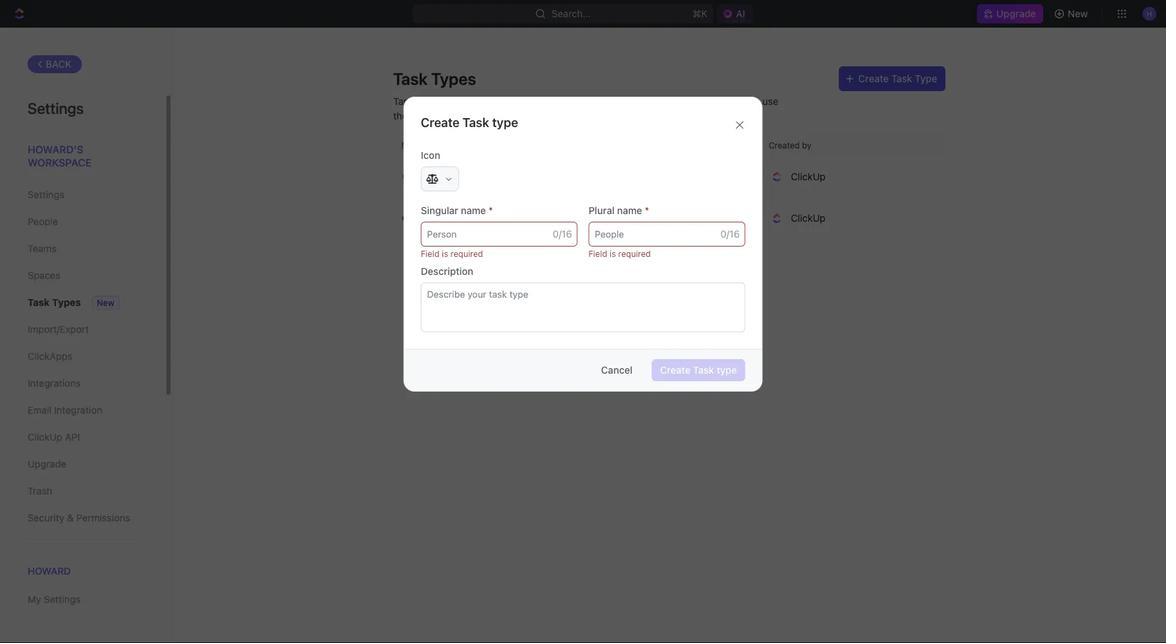 Task type: vqa. For each thing, say whether or not it's contained in the screenshot.
second Field is required from right
yes



Task type: locate. For each thing, give the bounding box(es) containing it.
integrations link
[[28, 372, 137, 395]]

0 horizontal spatial task types
[[28, 297, 81, 308]]

clickup for task
[[791, 171, 826, 182]]

new
[[1068, 8, 1089, 19], [97, 298, 115, 308]]

required for singular
[[451, 249, 483, 258]]

name
[[402, 140, 424, 150]]

settings up howard's
[[28, 99, 84, 117]]

is down plural name * at the top right
[[610, 249, 616, 258]]

0 vertical spatial create
[[859, 73, 889, 84]]

1 horizontal spatial 0/16
[[721, 228, 740, 240]]

task (default)
[[424, 170, 481, 182]]

1 horizontal spatial field is required
[[589, 249, 651, 258]]

0 vertical spatial task types
[[393, 69, 476, 88]]

1 is from the left
[[442, 249, 448, 258]]

howard
[[28, 565, 71, 577]]

1 vertical spatial upgrade
[[28, 458, 66, 470]]

0/16 for singular name *
[[553, 228, 572, 240]]

*
[[489, 205, 493, 216], [645, 205, 650, 216]]

0 horizontal spatial upgrade
[[28, 458, 66, 470]]

field up description
[[421, 249, 440, 258]]

1 horizontal spatial required
[[619, 249, 651, 258]]

0 vertical spatial for
[[478, 95, 490, 107]]

by
[[803, 140, 812, 150]]

description
[[421, 266, 474, 277]]

0 horizontal spatial required
[[451, 249, 483, 258]]

0 horizontal spatial tasks
[[393, 95, 419, 107]]

0 horizontal spatial is
[[442, 249, 448, 258]]

clickup for milestone
[[791, 212, 826, 224]]

trash
[[28, 485, 52, 497]]

field is required up description
[[421, 249, 483, 258]]

1 field is required from the left
[[421, 249, 483, 258]]

tasks up them
[[393, 95, 419, 107]]

settings
[[28, 99, 84, 117], [28, 189, 64, 200], [44, 594, 81, 605]]

clickup.
[[544, 95, 582, 107]]

0 vertical spatial new
[[1068, 8, 1089, 19]]

2 field from the left
[[589, 249, 608, 258]]

2 is from the left
[[610, 249, 616, 258]]

field is required
[[421, 249, 483, 258], [589, 249, 651, 258]]

0 horizontal spatial new
[[97, 298, 115, 308]]

2 tasks from the left
[[724, 95, 749, 107]]

2 vertical spatial settings
[[44, 594, 81, 605]]

clickup api
[[28, 431, 80, 443]]

teams
[[28, 243, 57, 254]]

1 vertical spatial create
[[421, 115, 460, 130]]

search...
[[552, 8, 591, 19]]

* for plural name *
[[645, 205, 650, 216]]

create
[[859, 73, 889, 84], [421, 115, 460, 130], [660, 364, 691, 376]]

upgrade link up trash link
[[28, 452, 137, 476]]

task types up import/export
[[28, 297, 81, 308]]

create right cancel
[[660, 364, 691, 376]]

for down can
[[419, 110, 431, 121]]

names
[[634, 95, 664, 107]]

1 vertical spatial new
[[97, 298, 115, 308]]

2 vertical spatial clickup
[[28, 431, 62, 443]]

1 horizontal spatial types
[[431, 69, 476, 88]]

epics,
[[481, 110, 508, 121]]

1 0/16 from the left
[[553, 228, 572, 240]]

1 required from the left
[[451, 249, 483, 258]]

type
[[492, 115, 518, 130], [717, 364, 737, 376]]

field down plural
[[589, 249, 608, 258]]

field
[[421, 249, 440, 258], [589, 249, 608, 258]]

settings element
[[0, 28, 173, 643]]

tasks
[[393, 95, 419, 107], [724, 95, 749, 107]]

is up description
[[442, 249, 448, 258]]

(default)
[[447, 172, 481, 181]]

type inside button
[[717, 364, 737, 376]]

clickup api link
[[28, 425, 137, 449]]

name right the singular
[[461, 205, 486, 216]]

is for singular
[[442, 249, 448, 258]]

clickup
[[791, 171, 826, 182], [791, 212, 826, 224], [28, 431, 62, 443]]

2 name from the left
[[617, 205, 642, 216]]

for
[[478, 95, 490, 107], [419, 110, 431, 121]]

settings up people
[[28, 189, 64, 200]]

created
[[769, 140, 800, 150]]

my settings
[[28, 594, 81, 605]]

name right plural
[[617, 205, 642, 216]]

is
[[442, 249, 448, 258], [610, 249, 616, 258]]

* up person field
[[489, 205, 493, 216]]

name for plural
[[617, 205, 642, 216]]

1 vertical spatial clickup
[[791, 212, 826, 224]]

security & permissions
[[28, 512, 130, 524]]

1 field from the left
[[421, 249, 440, 258]]

teams link
[[28, 237, 137, 260]]

field is required down plural name * at the top right
[[589, 249, 651, 258]]

upgrade link
[[978, 4, 1043, 23], [28, 452, 137, 476]]

required up description
[[451, 249, 483, 258]]

create down be
[[421, 115, 460, 130]]

required down people field
[[619, 249, 651, 258]]

0 vertical spatial type
[[492, 115, 518, 130]]

1 horizontal spatial upgrade
[[997, 8, 1037, 19]]

2 horizontal spatial create
[[859, 73, 889, 84]]

1 vertical spatial types
[[52, 297, 81, 308]]

1 horizontal spatial create
[[660, 364, 691, 376]]

0 vertical spatial settings
[[28, 99, 84, 117]]

field is required for plural
[[589, 249, 651, 258]]

1 horizontal spatial field
[[589, 249, 608, 258]]

0 horizontal spatial name
[[461, 205, 486, 216]]

create task type button
[[839, 66, 946, 91]]

howard's
[[28, 143, 83, 155]]

1 horizontal spatial name
[[617, 205, 642, 216]]

task types
[[393, 69, 476, 88], [28, 297, 81, 308]]

1 vertical spatial for
[[419, 110, 431, 121]]

clickapps
[[28, 351, 73, 362]]

1 horizontal spatial tasks
[[724, 95, 749, 107]]

1 horizontal spatial type
[[717, 364, 737, 376]]

0 vertical spatial upgrade
[[997, 8, 1037, 19]]

in
[[534, 95, 542, 107]]

types
[[431, 69, 476, 88], [52, 297, 81, 308]]

singular name *
[[421, 205, 493, 216]]

* up people field
[[645, 205, 650, 216]]

to
[[751, 95, 760, 107]]

used
[[454, 95, 475, 107]]

2 0/16 from the left
[[721, 228, 740, 240]]

task types up can
[[393, 69, 476, 88]]

2 required from the left
[[619, 249, 651, 258]]

howard's workspace
[[28, 143, 91, 169]]

1 vertical spatial type
[[717, 364, 737, 376]]

0 horizontal spatial field is required
[[421, 249, 483, 258]]

plural name *
[[589, 205, 650, 216]]

spaces
[[28, 270, 60, 281]]

types up import/export
[[52, 297, 81, 308]]

0 horizontal spatial types
[[52, 297, 81, 308]]

1 vertical spatial create task type
[[660, 364, 737, 376]]

0 vertical spatial create task type
[[421, 115, 518, 130]]

0 vertical spatial upgrade link
[[978, 4, 1043, 23]]

1 horizontal spatial is
[[610, 249, 616, 258]]

for up epics, at top left
[[478, 95, 490, 107]]

name
[[461, 205, 486, 216], [617, 205, 642, 216]]

create task type button
[[652, 359, 746, 381]]

1 vertical spatial upgrade link
[[28, 452, 137, 476]]

integration
[[54, 404, 102, 416]]

field for singular name
[[421, 249, 440, 258]]

required
[[451, 249, 483, 258], [619, 249, 651, 258]]

2 * from the left
[[645, 205, 650, 216]]

0 horizontal spatial field
[[421, 249, 440, 258]]

0 vertical spatial clickup
[[791, 171, 826, 182]]

0 horizontal spatial 0/16
[[553, 228, 572, 240]]

type
[[915, 73, 938, 84]]

is for plural
[[610, 249, 616, 258]]

1 horizontal spatial create task type
[[660, 364, 737, 376]]

* for singular name *
[[489, 205, 493, 216]]

1 tasks from the left
[[393, 95, 419, 107]]

settings right my
[[44, 594, 81, 605]]

new button
[[1049, 3, 1097, 25]]

create left type at the right top of the page
[[859, 73, 889, 84]]

0 horizontal spatial *
[[489, 205, 493, 216]]

2 vertical spatial create
[[660, 364, 691, 376]]

task
[[393, 69, 428, 88], [892, 73, 913, 84], [463, 115, 490, 130], [424, 170, 445, 182], [28, 297, 50, 308], [693, 364, 714, 376]]

use
[[763, 95, 779, 107]]

cancel button
[[593, 359, 641, 381]]

required for plural
[[619, 249, 651, 258]]

email
[[28, 404, 51, 416]]

1 name from the left
[[461, 205, 486, 216]]

1 vertical spatial settings
[[28, 189, 64, 200]]

types up be
[[431, 69, 476, 88]]

customers,
[[511, 110, 562, 121]]

upgrade link left the new button
[[978, 4, 1043, 23]]

1 horizontal spatial new
[[1068, 8, 1089, 19]]

1 vertical spatial task types
[[28, 297, 81, 308]]

security
[[28, 512, 64, 524]]

anything
[[493, 95, 531, 107]]

create task type
[[421, 115, 518, 130], [660, 364, 737, 376]]

2 field is required from the left
[[589, 249, 651, 258]]

tasks left the to
[[724, 95, 749, 107]]

1 horizontal spatial *
[[645, 205, 650, 216]]

0/16
[[553, 228, 572, 240], [721, 228, 740, 240]]

0 vertical spatial types
[[431, 69, 476, 88]]

back link
[[28, 55, 82, 73]]

settings link
[[28, 183, 137, 207]]

singular
[[421, 205, 459, 216]]

upgrade
[[997, 8, 1037, 19], [28, 458, 66, 470]]

1 * from the left
[[489, 205, 493, 216]]

upgrade left the new button
[[997, 8, 1037, 19]]

upgrade down the clickup api
[[28, 458, 66, 470]]



Task type: describe. For each thing, give the bounding box(es) containing it.
icon
[[421, 150, 440, 161]]

trash link
[[28, 479, 137, 503]]

api
[[65, 431, 80, 443]]

1 horizontal spatial upgrade link
[[978, 4, 1043, 23]]

task inside settings element
[[28, 297, 50, 308]]

things
[[434, 110, 461, 121]]

invoices,
[[600, 110, 640, 121]]

email integration
[[28, 404, 102, 416]]

like
[[464, 110, 479, 121]]

create task type inside button
[[660, 364, 737, 376]]

plural
[[589, 205, 615, 216]]

workspace
[[28, 156, 91, 169]]

0 horizontal spatial type
[[492, 115, 518, 130]]

can
[[421, 95, 437, 107]]

customize
[[584, 95, 632, 107]]

Person field
[[421, 222, 578, 247]]

of
[[712, 95, 721, 107]]

clickapps link
[[28, 345, 137, 368]]

be
[[440, 95, 451, 107]]

new inside button
[[1068, 8, 1089, 19]]

types inside settings element
[[52, 297, 81, 308]]

clickup inside clickup api link
[[28, 431, 62, 443]]

new inside settings element
[[97, 298, 115, 308]]

0 horizontal spatial upgrade link
[[28, 452, 137, 476]]

field for plural name
[[589, 249, 608, 258]]

import/export link
[[28, 318, 137, 341]]

people link
[[28, 210, 137, 233]]

1 horizontal spatial for
[[478, 95, 490, 107]]

email integration link
[[28, 399, 137, 422]]

0/16 for plural name *
[[721, 228, 740, 240]]

icons
[[686, 95, 709, 107]]

tasks can be used for anything in clickup. customize names and icons of tasks to use them for things like epics, customers, people, invoices, 1on1s.
[[393, 95, 779, 121]]

task types inside settings element
[[28, 297, 81, 308]]

created by
[[769, 140, 812, 150]]

back
[[46, 58, 72, 70]]

1 horizontal spatial task types
[[393, 69, 476, 88]]

&
[[67, 512, 74, 524]]

milestone
[[424, 212, 468, 224]]

Describe your task type text field
[[421, 283, 746, 332]]

security & permissions link
[[28, 506, 137, 530]]

0 horizontal spatial create
[[421, 115, 460, 130]]

integrations
[[28, 377, 81, 389]]

people
[[28, 216, 58, 227]]

cancel
[[601, 364, 633, 376]]

name for singular
[[461, 205, 486, 216]]

upgrade inside settings element
[[28, 458, 66, 470]]

0 horizontal spatial create task type
[[421, 115, 518, 130]]

⌘k
[[693, 8, 708, 19]]

0 horizontal spatial for
[[419, 110, 431, 121]]

spaces link
[[28, 264, 137, 287]]

them
[[393, 110, 416, 121]]

People field
[[589, 222, 746, 247]]

field is required for singular
[[421, 249, 483, 258]]

import/export
[[28, 324, 89, 335]]

and
[[666, 95, 683, 107]]

my settings link
[[28, 588, 137, 611]]

create task type
[[859, 73, 938, 84]]

permissions
[[76, 512, 130, 524]]

my
[[28, 594, 41, 605]]

scale balanced image
[[427, 174, 439, 184]]

people,
[[565, 110, 598, 121]]

1on1s.
[[642, 110, 670, 121]]



